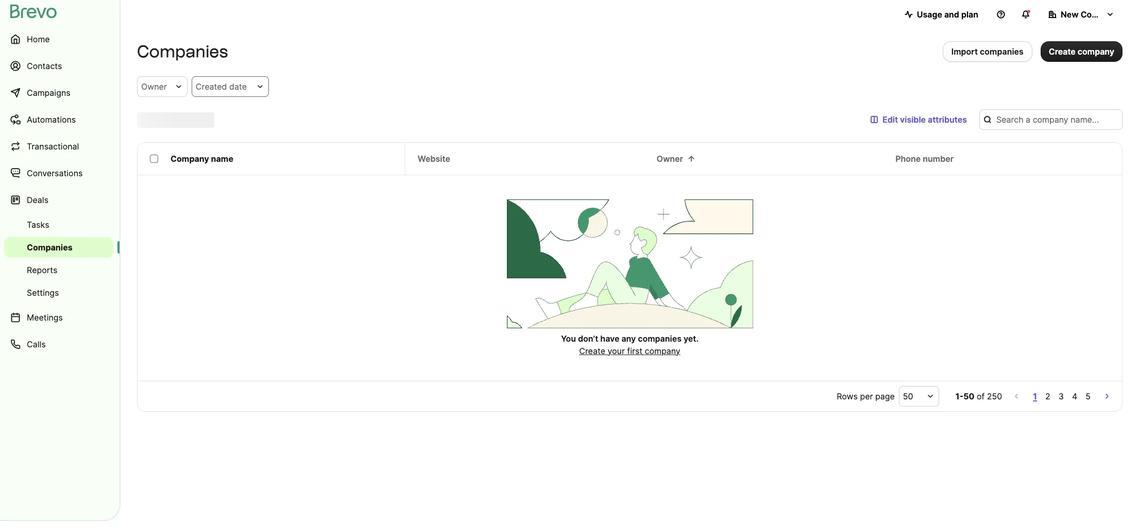 Task type: locate. For each thing, give the bounding box(es) containing it.
reports link
[[4, 260, 113, 280]]

5 button
[[1084, 389, 1093, 404]]

page
[[876, 391, 895, 402]]

0 horizontal spatial companies
[[638, 333, 682, 344]]

company left 'name' on the top of page
[[171, 154, 209, 164]]

company
[[1078, 46, 1115, 57], [645, 346, 681, 356]]

create company
[[1050, 46, 1115, 57]]

0 horizontal spatial company
[[645, 346, 681, 356]]

contacts
[[27, 61, 62, 71]]

1 horizontal spatial companies
[[981, 46, 1024, 57]]

companies up 'reports'
[[27, 242, 73, 253]]

0 vertical spatial create
[[1050, 46, 1076, 57]]

1 vertical spatial create
[[580, 346, 606, 356]]

4
[[1073, 391, 1078, 402]]

edit visible attributes
[[883, 114, 968, 125]]

number
[[923, 154, 954, 164]]

edit visible attributes button
[[862, 109, 976, 130]]

companies right the import
[[981, 46, 1024, 57]]

import companies
[[952, 46, 1024, 57]]

created date
[[196, 81, 247, 92]]

import companies button
[[943, 41, 1033, 62]]

plan
[[962, 9, 979, 20]]

0 horizontal spatial company
[[171, 154, 209, 164]]

0 horizontal spatial create
[[580, 346, 606, 356]]

50
[[904, 391, 914, 402], [964, 391, 975, 402]]

new company
[[1061, 9, 1119, 20]]

you
[[561, 333, 576, 344]]

3 button
[[1057, 389, 1067, 404]]

create down don't
[[580, 346, 606, 356]]

automations
[[27, 114, 76, 125]]

0 horizontal spatial 50
[[904, 391, 914, 402]]

create inside button
[[1050, 46, 1076, 57]]

home link
[[4, 27, 113, 52]]

0 vertical spatial companies
[[981, 46, 1024, 57]]

1 vertical spatial company
[[645, 346, 681, 356]]

1 horizontal spatial companies
[[137, 42, 228, 61]]

companies up owner popup button
[[137, 42, 228, 61]]

0 vertical spatial owner
[[141, 81, 167, 92]]

company right first
[[645, 346, 681, 356]]

date
[[229, 81, 247, 92]]

1
[[1034, 391, 1038, 402]]

1 50 from the left
[[904, 391, 914, 402]]

companies link
[[4, 237, 113, 258]]

company inside button
[[1078, 46, 1115, 57]]

per
[[861, 391, 874, 402]]

contacts link
[[4, 54, 113, 78]]

0 horizontal spatial owner
[[141, 81, 167, 92]]

automations link
[[4, 107, 113, 132]]

tasks
[[27, 220, 49, 230]]

companies up first
[[638, 333, 682, 344]]

owner
[[141, 81, 167, 92], [657, 154, 684, 164]]

up image
[[688, 155, 696, 163]]

1 horizontal spatial 50
[[964, 391, 975, 402]]

attributes
[[928, 114, 968, 125]]

companies inside the you don't have any companies yet. create your first company
[[638, 333, 682, 344]]

1 button
[[1032, 389, 1040, 404]]

owner button
[[137, 76, 188, 97]]

create down new
[[1050, 46, 1076, 57]]

0 vertical spatial companies
[[137, 42, 228, 61]]

transactional
[[27, 141, 79, 152]]

company inside button
[[1081, 9, 1119, 20]]

1 vertical spatial companies
[[638, 333, 682, 344]]

settings link
[[4, 283, 113, 303]]

1 horizontal spatial company
[[1078, 46, 1115, 57]]

0 vertical spatial company
[[1078, 46, 1115, 57]]

1 vertical spatial company
[[171, 154, 209, 164]]

50 left of
[[964, 391, 975, 402]]

company
[[1081, 9, 1119, 20], [171, 154, 209, 164]]

company down new company
[[1078, 46, 1115, 57]]

rows
[[837, 391, 858, 402]]

3
[[1059, 391, 1065, 402]]

50 right page
[[904, 391, 914, 402]]

have
[[601, 333, 620, 344]]

companies
[[137, 42, 228, 61], [27, 242, 73, 253]]

1 horizontal spatial company
[[1081, 9, 1119, 20]]

new company button
[[1041, 4, 1123, 25]]

your
[[608, 346, 625, 356]]

meetings link
[[4, 305, 113, 330]]

you don't have any companies yet. create your first company
[[561, 333, 699, 356]]

campaigns
[[27, 88, 70, 98]]

create company button
[[1041, 41, 1123, 62]]

usage and plan
[[917, 9, 979, 20]]

250
[[988, 391, 1003, 402]]

don't
[[578, 333, 599, 344]]

rows per page
[[837, 391, 895, 402]]

company right new
[[1081, 9, 1119, 20]]

0 horizontal spatial companies
[[27, 242, 73, 253]]

50 inside popup button
[[904, 391, 914, 402]]

usage and plan button
[[897, 4, 987, 25]]

companies
[[981, 46, 1024, 57], [638, 333, 682, 344]]

visible
[[901, 114, 926, 125]]

1 horizontal spatial owner
[[657, 154, 684, 164]]

meetings
[[27, 312, 63, 323]]

1 horizontal spatial create
[[1050, 46, 1076, 57]]

0 vertical spatial company
[[1081, 9, 1119, 20]]

create
[[1050, 46, 1076, 57], [580, 346, 606, 356]]

name
[[211, 154, 234, 164]]

tasks link
[[4, 214, 113, 235]]



Task type: describe. For each thing, give the bounding box(es) containing it.
usage
[[917, 9, 943, 20]]

phone number
[[896, 154, 954, 164]]

and
[[945, 9, 960, 20]]

deals link
[[4, 188, 113, 212]]

first
[[628, 346, 643, 356]]

1 vertical spatial companies
[[27, 242, 73, 253]]

1-50 of 250
[[956, 391, 1003, 402]]

owner inside popup button
[[141, 81, 167, 92]]

5
[[1086, 391, 1091, 402]]

2 button
[[1044, 389, 1053, 404]]

conversations link
[[4, 161, 113, 186]]

2
[[1046, 391, 1051, 402]]

50 button
[[900, 386, 940, 407]]

edit
[[883, 114, 899, 125]]

2 50 from the left
[[964, 391, 975, 402]]

deals
[[27, 195, 48, 205]]

companies inside button
[[981, 46, 1024, 57]]

website
[[418, 154, 451, 164]]

create inside the you don't have any companies yet. create your first company
[[580, 346, 606, 356]]

import
[[952, 46, 979, 57]]

company inside the you don't have any companies yet. create your first company
[[645, 346, 681, 356]]

calls link
[[4, 332, 113, 357]]

created
[[196, 81, 227, 92]]

transactional link
[[4, 134, 113, 159]]

yet.
[[684, 333, 699, 344]]

calls
[[27, 339, 46, 350]]

phone
[[896, 154, 921, 164]]

campaigns link
[[4, 80, 113, 105]]

reports
[[27, 265, 57, 275]]

new
[[1061, 9, 1079, 20]]

created date button
[[192, 76, 269, 97]]

company name
[[171, 154, 234, 164]]

1 vertical spatial owner
[[657, 154, 684, 164]]

of
[[977, 391, 985, 402]]

home
[[27, 34, 50, 44]]

Search a company name... search field
[[980, 109, 1123, 130]]

1-
[[956, 391, 964, 402]]

settings
[[27, 288, 59, 298]]

any
[[622, 333, 636, 344]]

4 button
[[1071, 389, 1080, 404]]

conversations
[[27, 168, 83, 178]]



Task type: vqa. For each thing, say whether or not it's contained in the screenshot.
01/12/2022 - 30/11/2023
no



